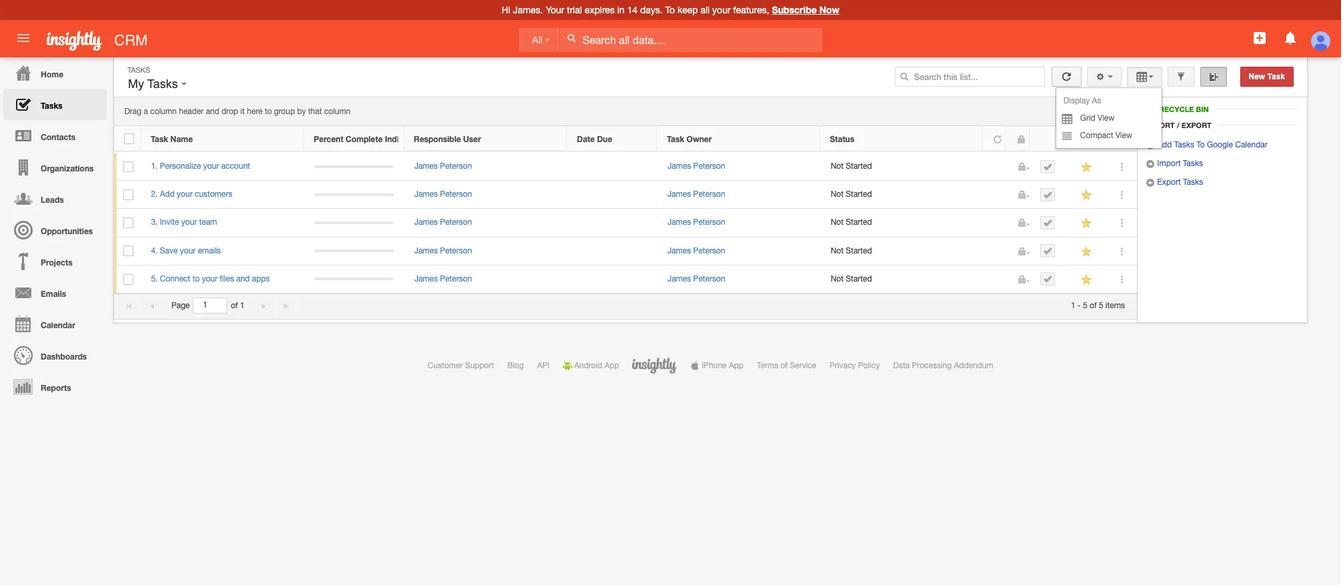 Task type: locate. For each thing, give the bounding box(es) containing it.
0 vertical spatial to
[[265, 107, 272, 116]]

james.
[[513, 5, 543, 15]]

mark this task complete image for 2. add your customers
[[1044, 190, 1053, 199]]

row group
[[114, 153, 1138, 294]]

5 not from the top
[[831, 274, 844, 283]]

4 row from the top
[[114, 209, 1138, 237]]

1 5 from the left
[[1084, 301, 1088, 310]]

2 vertical spatial mark this task complete image
[[1044, 246, 1053, 256]]

as
[[1093, 96, 1102, 105]]

0 vertical spatial to
[[666, 5, 675, 15]]

responsible
[[414, 134, 461, 144]]

1 following image from the top
[[1081, 161, 1094, 174]]

0 horizontal spatial to
[[666, 5, 675, 15]]

data processing addendum
[[894, 361, 994, 370]]

customer support link
[[428, 361, 494, 370]]

not started for 3. invite your team
[[831, 218, 873, 227]]

1 not started cell from the top
[[821, 153, 984, 181]]

following image for 2. add your customers
[[1081, 189, 1094, 202]]

4. save your emails
[[151, 246, 221, 255]]

of
[[231, 301, 238, 310], [1090, 301, 1097, 310], [781, 361, 788, 370]]

2 5 from the left
[[1100, 301, 1104, 310]]

1 vertical spatial mark this task complete image
[[1044, 190, 1053, 199]]

started for 3. invite your team
[[846, 218, 873, 227]]

iphone app
[[702, 361, 744, 370]]

and
[[206, 107, 219, 116], [236, 274, 250, 283]]

percent complete indicator responsible user
[[314, 134, 481, 144]]

1 app from the left
[[605, 361, 620, 370]]

your for emails
[[180, 246, 196, 255]]

tasks inside my tasks button
[[147, 77, 178, 91]]

1 vertical spatial import
[[1158, 159, 1181, 168]]

compact view
[[1081, 131, 1133, 140]]

0 horizontal spatial view
[[1098, 113, 1115, 123]]

not for 3. invite your team
[[831, 218, 844, 227]]

Search all data.... text field
[[560, 28, 823, 52]]

tasks for add tasks to google calendar
[[1175, 140, 1195, 150]]

dashboards link
[[3, 340, 107, 371]]

task right the new
[[1268, 72, 1286, 81]]

circle arrow right image
[[1146, 160, 1156, 169]]

0 vertical spatial and
[[206, 107, 219, 116]]

0 horizontal spatial 5
[[1084, 301, 1088, 310]]

1 right the 1 field
[[240, 301, 245, 310]]

2 horizontal spatial of
[[1090, 301, 1097, 310]]

1 vertical spatial add
[[160, 190, 175, 199]]

home link
[[3, 57, 107, 89]]

1 vertical spatial to
[[1197, 140, 1206, 150]]

export tasks link
[[1146, 178, 1204, 188]]

not for 5. connect to your files and apps
[[831, 274, 844, 283]]

not started for 5. connect to your files and apps
[[831, 274, 873, 283]]

organizations link
[[3, 151, 107, 183]]

1 horizontal spatial view
[[1116, 131, 1133, 140]]

0 horizontal spatial export
[[1158, 178, 1181, 187]]

android
[[575, 361, 603, 370]]

export right circle arrow left 'icon'
[[1158, 178, 1181, 187]]

app right iphone
[[729, 361, 744, 370]]

your for customers
[[177, 190, 193, 199]]

2 app from the left
[[729, 361, 744, 370]]

repeating task image
[[994, 135, 1003, 144]]

indicator
[[385, 134, 419, 144]]

0 vertical spatial view
[[1098, 113, 1115, 123]]

1 horizontal spatial add
[[1158, 140, 1173, 150]]

3 mark this task complete image from the top
[[1044, 246, 1053, 256]]

name
[[171, 134, 193, 144]]

1 vertical spatial export
[[1158, 178, 1181, 187]]

app right android
[[605, 361, 620, 370]]

reports link
[[3, 371, 107, 402]]

task left name
[[151, 134, 168, 144]]

mark this task complete image
[[1044, 162, 1053, 171], [1044, 190, 1053, 199], [1044, 246, 1053, 256]]

0 vertical spatial mark this task complete image
[[1044, 162, 1053, 171]]

1
[[240, 301, 245, 310], [1072, 301, 1076, 310]]

invite
[[160, 218, 179, 227]]

0 horizontal spatial add
[[160, 190, 175, 199]]

it
[[241, 107, 245, 116]]

1 horizontal spatial task
[[667, 134, 685, 144]]

of right -
[[1090, 301, 1097, 310]]

add right circle arrow right image
[[1158, 140, 1173, 150]]

1 horizontal spatial 5
[[1100, 301, 1104, 310]]

import for import / export
[[1146, 121, 1175, 130]]

6 row from the top
[[114, 265, 1138, 294]]

add right the 2.
[[160, 190, 175, 199]]

to left keep
[[666, 5, 675, 15]]

1 horizontal spatial calendar
[[1236, 140, 1268, 150]]

drop
[[222, 107, 238, 116]]

0 vertical spatial export
[[1182, 121, 1212, 130]]

import inside import tasks link
[[1158, 159, 1181, 168]]

1 mark this task complete image from the top
[[1044, 162, 1053, 171]]

not
[[831, 161, 844, 171], [831, 190, 844, 199], [831, 218, 844, 227], [831, 246, 844, 255], [831, 274, 844, 283]]

your up 3. invite your team
[[177, 190, 193, 199]]

owner
[[687, 134, 712, 144]]

contacts
[[41, 132, 75, 142]]

1 horizontal spatial of
[[781, 361, 788, 370]]

2 not started from the top
[[831, 190, 873, 199]]

private task image
[[1017, 135, 1026, 144], [1018, 162, 1027, 171], [1018, 190, 1027, 200], [1018, 218, 1027, 228], [1018, 247, 1027, 256]]

3 not from the top
[[831, 218, 844, 227]]

column
[[150, 107, 177, 116], [324, 107, 351, 116]]

files
[[220, 274, 234, 283]]

export inside export tasks link
[[1158, 178, 1181, 187]]

1 row from the top
[[114, 126, 1137, 151]]

mark this task complete image
[[1044, 218, 1053, 228], [1044, 274, 1053, 284]]

to right here
[[265, 107, 272, 116]]

emails
[[41, 289, 66, 299]]

james
[[414, 161, 438, 171], [668, 161, 691, 171], [414, 190, 438, 199], [668, 190, 691, 199], [414, 218, 438, 227], [668, 218, 691, 227], [414, 246, 438, 255], [668, 246, 691, 255], [414, 274, 438, 283], [668, 274, 691, 283]]

5 following image from the top
[[1081, 273, 1094, 286]]

tasks down add tasks to google calendar link
[[1184, 159, 1204, 168]]

account
[[221, 161, 250, 171]]

row containing 3. invite your team
[[114, 209, 1138, 237]]

user
[[463, 134, 481, 144]]

circle arrow right image
[[1146, 141, 1156, 150]]

column right that
[[324, 107, 351, 116]]

1 horizontal spatial column
[[324, 107, 351, 116]]

2 started from the top
[[846, 190, 873, 199]]

not started cell
[[821, 153, 984, 181], [821, 181, 984, 209], [821, 209, 984, 237], [821, 237, 984, 265], [821, 265, 984, 294]]

home
[[41, 69, 63, 79]]

0 vertical spatial mark this task complete image
[[1044, 218, 1053, 228]]

task left owner
[[667, 134, 685, 144]]

crm
[[114, 32, 148, 49]]

calendar up the dashboards link
[[41, 320, 75, 330]]

1 vertical spatial and
[[236, 274, 250, 283]]

1 not started from the top
[[831, 161, 873, 171]]

4 started from the top
[[846, 246, 873, 255]]

notifications image
[[1283, 30, 1299, 46]]

0 horizontal spatial task
[[151, 134, 168, 144]]

2.
[[151, 190, 158, 199]]

task name
[[151, 134, 193, 144]]

calendar right google on the right top of the page
[[1236, 140, 1268, 150]]

None checkbox
[[124, 133, 134, 144], [124, 161, 134, 172], [124, 190, 134, 200], [124, 133, 134, 144], [124, 161, 134, 172], [124, 190, 134, 200]]

peterson
[[440, 161, 472, 171], [694, 161, 726, 171], [440, 190, 472, 199], [694, 190, 726, 199], [440, 218, 472, 227], [694, 218, 726, 227], [440, 246, 472, 255], [694, 246, 726, 255], [440, 274, 472, 283], [694, 274, 726, 283]]

row
[[114, 126, 1137, 151], [114, 153, 1138, 181], [114, 181, 1138, 209], [114, 209, 1138, 237], [114, 237, 1138, 265], [114, 265, 1138, 294]]

4 following image from the top
[[1081, 245, 1094, 258]]

5 right -
[[1084, 301, 1088, 310]]

tasks inside tasks link
[[41, 101, 63, 111]]

started
[[846, 161, 873, 171], [846, 190, 873, 199], [846, 218, 873, 227], [846, 246, 873, 255], [846, 274, 873, 283]]

3 row from the top
[[114, 181, 1138, 209]]

1 mark this task complete image from the top
[[1044, 218, 1053, 228]]

tasks up 'import tasks'
[[1175, 140, 1195, 150]]

tasks inside export tasks link
[[1184, 178, 1204, 187]]

following image for 1. personalize your account
[[1081, 161, 1094, 174]]

tasks down 'import tasks'
[[1184, 178, 1204, 187]]

all
[[532, 35, 543, 45]]

to right connect
[[193, 274, 200, 283]]

task
[[1268, 72, 1286, 81], [151, 134, 168, 144], [667, 134, 685, 144]]

None checkbox
[[124, 218, 134, 228], [124, 246, 134, 257], [124, 274, 134, 285], [124, 218, 134, 228], [124, 246, 134, 257], [124, 274, 134, 285]]

started for 4. save your emails
[[846, 246, 873, 255]]

0 horizontal spatial column
[[150, 107, 177, 116]]

view up compact view
[[1098, 113, 1115, 123]]

1 not from the top
[[831, 161, 844, 171]]

data processing addendum link
[[894, 361, 994, 370]]

4 not started from the top
[[831, 246, 873, 255]]

column right a
[[150, 107, 177, 116]]

1 vertical spatial mark this task complete image
[[1044, 274, 1053, 284]]

following image
[[1081, 161, 1094, 174], [1081, 189, 1094, 202], [1081, 217, 1094, 230], [1081, 245, 1094, 258], [1081, 273, 1094, 286]]

your left files
[[202, 274, 218, 283]]

view down grid view link
[[1116, 131, 1133, 140]]

tasks inside import tasks link
[[1184, 159, 1204, 168]]

2 row from the top
[[114, 153, 1138, 181]]

navigation
[[0, 57, 107, 402]]

1 vertical spatial to
[[193, 274, 200, 283]]

import right circle arrow right icon
[[1158, 159, 1181, 168]]

2 not started cell from the top
[[821, 181, 984, 209]]

android app
[[575, 361, 620, 370]]

your right the 'all'
[[713, 5, 731, 15]]

private task image for team
[[1018, 218, 1027, 228]]

3 not started cell from the top
[[821, 209, 984, 237]]

of right terms
[[781, 361, 788, 370]]

5 started from the top
[[846, 274, 873, 283]]

2 not from the top
[[831, 190, 844, 199]]

my tasks button
[[125, 74, 190, 94]]

2 following image from the top
[[1081, 189, 1094, 202]]

5 not started cell from the top
[[821, 265, 984, 294]]

5 left items
[[1100, 301, 1104, 310]]

1 left -
[[1072, 301, 1076, 310]]

app
[[605, 361, 620, 370], [729, 361, 744, 370]]

5 row from the top
[[114, 237, 1138, 265]]

cell
[[304, 153, 404, 181], [567, 153, 658, 181], [984, 153, 1008, 181], [1031, 153, 1071, 181], [304, 181, 404, 209], [567, 181, 658, 209], [984, 181, 1008, 209], [1031, 181, 1071, 209], [304, 209, 404, 237], [567, 209, 658, 237], [984, 209, 1008, 237], [1031, 209, 1071, 237], [304, 237, 404, 265], [567, 237, 658, 265], [984, 237, 1008, 265], [1031, 237, 1071, 265], [304, 265, 404, 294], [567, 265, 658, 294], [984, 265, 1008, 294], [1031, 265, 1071, 294]]

not started
[[831, 161, 873, 171], [831, 190, 873, 199], [831, 218, 873, 227], [831, 246, 873, 255], [831, 274, 873, 283]]

1 started from the top
[[846, 161, 873, 171]]

not started for 2. add your customers
[[831, 190, 873, 199]]

0 horizontal spatial to
[[193, 274, 200, 283]]

4 not from the top
[[831, 246, 844, 255]]

view
[[1098, 113, 1115, 123], [1116, 131, 1133, 140]]

5
[[1084, 301, 1088, 310], [1100, 301, 1104, 310]]

not for 2. add your customers
[[831, 190, 844, 199]]

row containing 5. connect to your files and apps
[[114, 265, 1138, 294]]

3 following image from the top
[[1081, 217, 1094, 230]]

3 not started from the top
[[831, 218, 873, 227]]

2 mark this task complete image from the top
[[1044, 274, 1053, 284]]

navigation containing home
[[0, 57, 107, 402]]

refresh list image
[[1061, 72, 1073, 81]]

0 vertical spatial calendar
[[1236, 140, 1268, 150]]

drag
[[124, 107, 142, 116]]

days.
[[641, 5, 663, 15]]

tasks inside add tasks to google calendar link
[[1175, 140, 1195, 150]]

your left account
[[203, 161, 219, 171]]

following image for 4. save your emails
[[1081, 245, 1094, 258]]

4 not started cell from the top
[[821, 237, 984, 265]]

to left google on the right top of the page
[[1197, 140, 1206, 150]]

service
[[790, 361, 817, 370]]

your right save
[[180, 246, 196, 255]]

2 horizontal spatial task
[[1268, 72, 1286, 81]]

tasks right my
[[147, 77, 178, 91]]

hi james. your trial expires in 14 days. to keep all your features, subscribe now
[[502, 4, 840, 15]]

1 field
[[194, 298, 227, 313]]

expires
[[585, 5, 615, 15]]

1 vertical spatial view
[[1116, 131, 1133, 140]]

export down "bin"
[[1182, 121, 1212, 130]]

and left the drop
[[206, 107, 219, 116]]

private task image for account
[[1018, 162, 1027, 171]]

export
[[1182, 121, 1212, 130], [1158, 178, 1181, 187]]

your left the team
[[181, 218, 197, 227]]

to
[[265, 107, 272, 116], [193, 274, 200, 283]]

2 mark this task complete image from the top
[[1044, 190, 1053, 199]]

tasks up contacts link
[[41, 101, 63, 111]]

3 started from the top
[[846, 218, 873, 227]]

1 horizontal spatial to
[[265, 107, 272, 116]]

add inside row
[[160, 190, 175, 199]]

import / export
[[1146, 121, 1212, 130]]

0 horizontal spatial calendar
[[41, 320, 75, 330]]

import tasks link
[[1146, 159, 1204, 169]]

1 horizontal spatial export
[[1182, 121, 1212, 130]]

new task link
[[1241, 67, 1294, 87]]

1 horizontal spatial and
[[236, 274, 250, 283]]

5 not started from the top
[[831, 274, 873, 283]]

all
[[701, 5, 710, 15]]

and right files
[[236, 274, 250, 283]]

cog image
[[1096, 72, 1106, 81]]

1 horizontal spatial app
[[729, 361, 744, 370]]

opportunities link
[[3, 214, 107, 246]]

import left /
[[1146, 121, 1175, 130]]

private task image for emails
[[1018, 247, 1027, 256]]

search image
[[900, 72, 909, 81]]

bin
[[1197, 105, 1209, 113]]

a
[[144, 107, 148, 116]]

not started cell for 2. add your customers
[[821, 181, 984, 209]]

0 horizontal spatial app
[[605, 361, 620, 370]]

projects
[[41, 258, 72, 268]]

your for team
[[181, 218, 197, 227]]

not started for 4. save your emails
[[831, 246, 873, 255]]

import
[[1146, 121, 1175, 130], [1158, 159, 1181, 168]]

of right the 1 field
[[231, 301, 238, 310]]

organizations
[[41, 163, 94, 173]]

0 vertical spatial import
[[1146, 121, 1175, 130]]

of 1
[[231, 301, 245, 310]]



Task type: describe. For each thing, give the bounding box(es) containing it.
started for 1. personalize your account
[[846, 161, 873, 171]]

not started cell for 4. save your emails
[[821, 237, 984, 265]]

blog link
[[508, 361, 524, 370]]

items
[[1106, 301, 1126, 310]]

0 vertical spatial add
[[1158, 140, 1173, 150]]

privacy
[[830, 361, 856, 370]]

subscribe
[[772, 4, 817, 15]]

export tasks
[[1156, 178, 1204, 187]]

my
[[128, 77, 144, 91]]

that
[[308, 107, 322, 116]]

due
[[597, 134, 613, 144]]

1 horizontal spatial 1
[[1072, 301, 1076, 310]]

group
[[274, 107, 295, 116]]

task for task owner
[[667, 134, 685, 144]]

your
[[546, 5, 565, 15]]

percent
[[314, 134, 344, 144]]

support
[[465, 361, 494, 370]]

privacy policy
[[830, 361, 880, 370]]

mark this task complete image for 1. personalize your account
[[1044, 162, 1053, 171]]

iphone
[[702, 361, 727, 370]]

not started cell for 5. connect to your files and apps
[[821, 265, 984, 294]]

view for compact view
[[1116, 131, 1133, 140]]

mark this task complete image for 4. save your emails
[[1044, 246, 1053, 256]]

addendum
[[954, 361, 994, 370]]

0 horizontal spatial 1
[[240, 301, 245, 310]]

mark this task complete image for 5. connect to your files and apps
[[1044, 274, 1053, 284]]

tasks for my tasks
[[147, 77, 178, 91]]

contacts link
[[3, 120, 107, 151]]

header
[[179, 107, 204, 116]]

1 column from the left
[[150, 107, 177, 116]]

hi
[[502, 5, 511, 15]]

calendar link
[[3, 308, 107, 340]]

3.
[[151, 218, 158, 227]]

mark this task complete image for 3. invite your team
[[1044, 218, 1053, 228]]

4.
[[151, 246, 158, 255]]

following image for 5. connect to your files and apps
[[1081, 273, 1094, 286]]

not started cell for 1. personalize your account
[[821, 153, 984, 181]]

white image
[[567, 33, 576, 43]]

5. connect to your files and apps link
[[151, 274, 277, 283]]

0 horizontal spatial and
[[206, 107, 219, 116]]

grid view link
[[1057, 109, 1162, 127]]

emails
[[198, 246, 221, 255]]

not started cell for 3. invite your team
[[821, 209, 984, 237]]

row containing 2. add your customers
[[114, 181, 1138, 209]]

not for 1. personalize your account
[[831, 161, 844, 171]]

my tasks
[[128, 77, 181, 91]]

to inside hi james. your trial expires in 14 days. to keep all your features, subscribe now
[[666, 5, 675, 15]]

private task image for customers
[[1018, 190, 1027, 200]]

2 column from the left
[[324, 107, 351, 116]]

2. add your customers link
[[151, 190, 239, 199]]

row containing 1. personalize your account
[[114, 153, 1138, 181]]

1. personalize your account
[[151, 161, 250, 171]]

dashboards
[[41, 352, 87, 362]]

tasks up my
[[127, 66, 150, 74]]

import for import tasks
[[1158, 159, 1181, 168]]

google
[[1208, 140, 1234, 150]]

add tasks to google calendar
[[1156, 140, 1268, 150]]

import tasks
[[1156, 159, 1204, 168]]

terms of service
[[757, 361, 817, 370]]

3. invite your team link
[[151, 218, 224, 227]]

api link
[[537, 361, 550, 370]]

terms
[[757, 361, 779, 370]]

team
[[199, 218, 217, 227]]

apps
[[252, 274, 270, 283]]

complete
[[346, 134, 383, 144]]

page
[[171, 301, 190, 310]]

your for account
[[203, 161, 219, 171]]

5. connect to your files and apps
[[151, 274, 270, 283]]

show list view filters image
[[1177, 72, 1187, 81]]

task for task name
[[151, 134, 168, 144]]

personalize
[[160, 161, 201, 171]]

data
[[894, 361, 910, 370]]

status
[[830, 134, 855, 144]]

1 vertical spatial calendar
[[41, 320, 75, 330]]

recycle
[[1160, 105, 1195, 113]]

grid
[[1081, 113, 1096, 123]]

tasks for export tasks
[[1184, 178, 1204, 187]]

4. save your emails link
[[151, 246, 228, 255]]

view for grid view
[[1098, 113, 1115, 123]]

display as link
[[1040, 92, 1162, 109]]

all link
[[519, 28, 559, 52]]

api
[[537, 361, 550, 370]]

subscribe now link
[[772, 4, 840, 15]]

app for iphone app
[[729, 361, 744, 370]]

leads link
[[3, 183, 107, 214]]

not for 4. save your emails
[[831, 246, 844, 255]]

private task image
[[1018, 275, 1027, 284]]

row group containing 1. personalize your account
[[114, 153, 1138, 294]]

processing
[[913, 361, 952, 370]]

app for android app
[[605, 361, 620, 370]]

date
[[577, 134, 595, 144]]

compact view link
[[1057, 127, 1162, 144]]

customer support
[[428, 361, 494, 370]]

1 horizontal spatial to
[[1197, 140, 1206, 150]]

started for 5. connect to your files and apps
[[846, 274, 873, 283]]

terms of service link
[[757, 361, 817, 370]]

projects link
[[3, 246, 107, 277]]

emails link
[[3, 277, 107, 308]]

iphone app link
[[691, 361, 744, 370]]

Search this list... text field
[[895, 67, 1045, 87]]

row containing 4. save your emails
[[114, 237, 1138, 265]]

row containing task name
[[114, 126, 1137, 151]]

tasks link
[[3, 89, 107, 120]]

started for 2. add your customers
[[846, 190, 873, 199]]

1.
[[151, 161, 158, 171]]

in
[[618, 5, 625, 15]]

2. add your customers
[[151, 190, 233, 199]]

here
[[247, 107, 263, 116]]

show sidebar image
[[1209, 72, 1219, 81]]

reports
[[41, 383, 71, 393]]

5.
[[151, 274, 158, 283]]

1. personalize your account link
[[151, 161, 257, 171]]

customers
[[195, 190, 233, 199]]

save
[[160, 246, 178, 255]]

0 horizontal spatial of
[[231, 301, 238, 310]]

display as
[[1064, 96, 1102, 105]]

date due
[[577, 134, 613, 144]]

1 - 5 of 5 items
[[1072, 301, 1126, 310]]

task owner
[[667, 134, 712, 144]]

not started for 1. personalize your account
[[831, 161, 873, 171]]

circle arrow left image
[[1146, 178, 1156, 188]]

recycle bin
[[1160, 105, 1209, 113]]

new
[[1249, 72, 1266, 81]]

tasks for import tasks
[[1184, 159, 1204, 168]]

your inside hi james. your trial expires in 14 days. to keep all your features, subscribe now
[[713, 5, 731, 15]]

-
[[1078, 301, 1081, 310]]

opportunities
[[41, 226, 93, 236]]

following image for 3. invite your team
[[1081, 217, 1094, 230]]

by
[[297, 107, 306, 116]]



Task type: vqa. For each thing, say whether or not it's contained in the screenshot.
the Import Tasks link
yes



